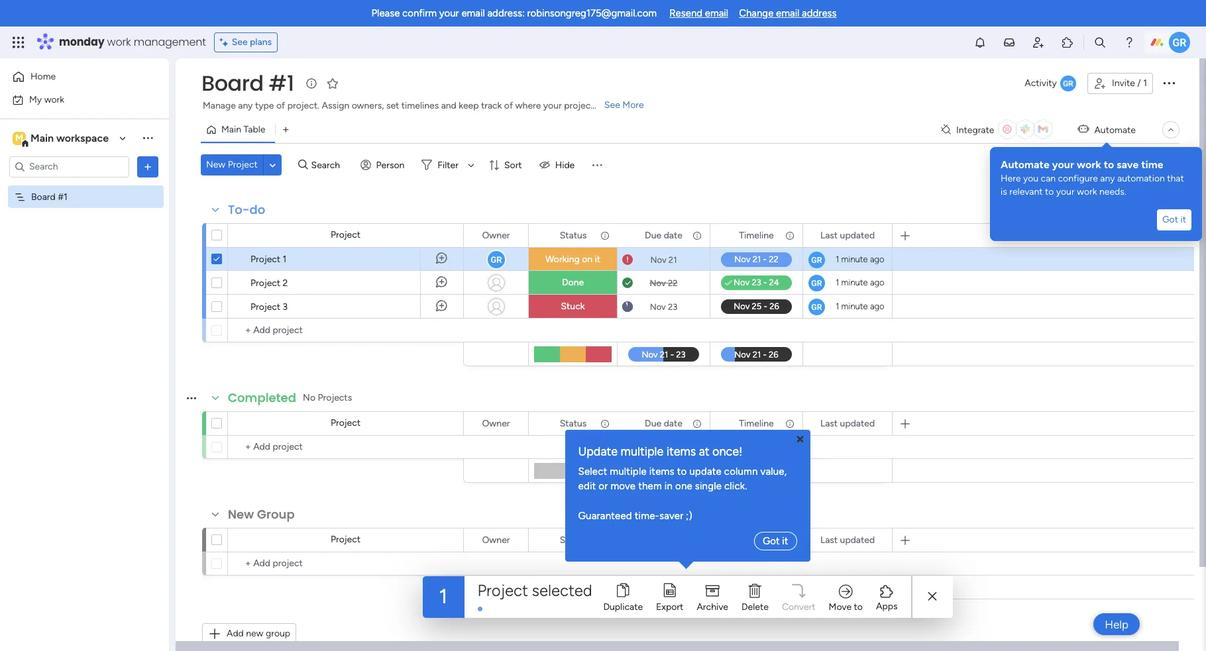 Task type: describe. For each thing, give the bounding box(es) containing it.
inbox image
[[1003, 36, 1016, 49]]

workspace selection element
[[13, 130, 111, 147]]

management
[[134, 34, 206, 50]]

timeline for 3rd timeline field from the bottom
[[739, 230, 774, 241]]

completed
[[228, 390, 296, 406]]

add to favorites image
[[326, 77, 339, 90]]

automate your work to save time heading
[[1001, 158, 1192, 172]]

main for main table
[[221, 124, 241, 135]]

arrow down image
[[463, 157, 479, 173]]

hide
[[555, 159, 575, 171]]

got it for got it link at the bottom right of the page
[[763, 535, 788, 547]]

nov 22
[[650, 278, 678, 288]]

22
[[668, 278, 678, 288]]

change
[[739, 7, 774, 19]]

main table
[[221, 124, 265, 135]]

nov 23
[[650, 302, 678, 312]]

Search field
[[308, 156, 348, 174]]

status for third status field from the bottom
[[560, 230, 587, 241]]

owner for group
[[482, 535, 510, 546]]

21
[[669, 255, 677, 265]]

guaranteed time-saver ;)
[[578, 510, 693, 522]]

2
[[283, 278, 288, 289]]

that
[[1167, 173, 1184, 184]]

one
[[675, 480, 692, 492]]

please
[[371, 7, 400, 19]]

automate your work to save time here you can configure any automation that is relevant to your work needs.
[[1001, 158, 1184, 197]]

add
[[227, 628, 244, 640]]

3
[[283, 302, 288, 313]]

plans
[[250, 36, 272, 48]]

due for 1st due date field
[[645, 230, 662, 241]]

1 vertical spatial options image
[[141, 160, 154, 173]]

single
[[695, 480, 722, 492]]

1 + add project text field from the top
[[235, 323, 457, 339]]

workspace
[[56, 132, 109, 144]]

sort
[[504, 159, 522, 171]]

timeline for second timeline field from the bottom of the page
[[739, 418, 774, 429]]

2 of from the left
[[504, 100, 513, 111]]

got for got it link at the bottom right of the page
[[763, 535, 780, 547]]

your right confirm
[[439, 7, 459, 19]]

relevant
[[1010, 186, 1043, 197]]

search everything image
[[1094, 36, 1107, 49]]

duplicate
[[603, 601, 643, 613]]

working on it
[[545, 254, 601, 265]]

new for new group
[[228, 506, 254, 523]]

activity button
[[1019, 73, 1082, 94]]

integrate
[[956, 124, 994, 136]]

change email address link
[[739, 7, 837, 19]]

monday
[[59, 34, 104, 50]]

filter
[[438, 159, 459, 171]]

email for resend email
[[705, 7, 728, 19]]

nov 21
[[650, 255, 677, 265]]

got for got it button
[[1162, 214, 1178, 225]]

v2 overdue deadline image
[[622, 254, 633, 266]]

1 timeline field from the top
[[736, 228, 777, 243]]

main workspace
[[30, 132, 109, 144]]

time-
[[635, 510, 659, 522]]

v2 search image
[[298, 158, 308, 172]]

workspace options image
[[141, 131, 154, 145]]

2 ago from the top
[[870, 278, 884, 288]]

to-
[[228, 201, 250, 218]]

new
[[246, 628, 263, 640]]

resend
[[669, 7, 703, 19]]

date for 1st due date field
[[664, 230, 683, 241]]

guaranteed
[[578, 510, 632, 522]]

1 email from the left
[[462, 7, 485, 19]]

To-do field
[[225, 201, 269, 219]]

date for 1st due date field from the bottom of the page
[[664, 418, 683, 429]]

automate for automate your work to save time here you can configure any automation that is relevant to your work needs.
[[1001, 158, 1050, 171]]

greg robinson image
[[1169, 32, 1190, 53]]

your down configure
[[1056, 186, 1075, 197]]

track
[[481, 100, 502, 111]]

do
[[249, 201, 265, 218]]

multiple for select
[[610, 466, 647, 478]]

to right move on the right of the page
[[854, 601, 863, 613]]

updated for new group
[[840, 535, 875, 546]]

person button
[[355, 154, 412, 176]]

manage
[[203, 100, 236, 111]]

to-do
[[228, 201, 265, 218]]

click.
[[724, 480, 747, 492]]

collapse board header image
[[1166, 125, 1176, 135]]

2 status field from the top
[[557, 417, 590, 431]]

autopilot image
[[1078, 121, 1089, 138]]

set
[[386, 100, 399, 111]]

activity
[[1025, 78, 1057, 89]]

3 1 minute ago from the top
[[836, 302, 884, 311]]

last updated for to-do
[[820, 230, 875, 241]]

new for new project
[[206, 159, 226, 170]]

got it link
[[754, 532, 797, 550]]

add new group
[[227, 628, 290, 640]]

1 horizontal spatial options image
[[1161, 75, 1177, 91]]

project.
[[287, 100, 319, 111]]

owner field for new group
[[479, 533, 513, 548]]

to down can on the right
[[1045, 186, 1054, 197]]

add new group button
[[202, 624, 296, 645]]

2 timeline field from the top
[[736, 417, 777, 431]]

1 1 minute ago from the top
[[836, 254, 884, 264]]

last updated for new group
[[820, 535, 875, 546]]

monday work management
[[59, 34, 206, 50]]

group
[[257, 506, 295, 523]]

last for group
[[820, 535, 838, 546]]

stands.
[[596, 100, 626, 111]]

;)
[[686, 510, 693, 522]]

in
[[665, 480, 673, 492]]

person
[[376, 159, 405, 171]]

invite / 1
[[1112, 78, 1147, 89]]

+ Add project text field
[[235, 556, 457, 572]]

2 last from the top
[[820, 418, 838, 429]]

save
[[1117, 158, 1139, 171]]

1 horizontal spatial board #1
[[201, 68, 294, 98]]

invite members image
[[1032, 36, 1045, 49]]

value,
[[761, 466, 787, 478]]

3 ago from the top
[[870, 302, 884, 311]]

work down configure
[[1077, 186, 1097, 197]]

update
[[689, 466, 722, 478]]

invite / 1 button
[[1088, 73, 1153, 94]]

archive
[[697, 601, 728, 613]]

project
[[564, 100, 594, 111]]

configure
[[1058, 173, 1098, 184]]

2 last updated from the top
[[820, 418, 875, 429]]

group
[[266, 628, 290, 640]]

project selected
[[478, 581, 592, 600]]

filter button
[[416, 154, 479, 176]]

please confirm your email address: robinsongreg175@gmail.com
[[371, 7, 657, 19]]

board inside "list box"
[[31, 191, 55, 202]]

workspace image
[[13, 131, 26, 145]]

on
[[582, 254, 593, 265]]

resend email link
[[669, 7, 728, 19]]

dapulse integrations image
[[941, 125, 951, 135]]

manage any type of project. assign owners, set timelines and keep track of where your project stands.
[[203, 100, 626, 111]]

v2 done deadline image
[[622, 277, 633, 289]]

work up configure
[[1077, 158, 1101, 171]]

move
[[611, 480, 636, 492]]

got it for got it button
[[1162, 214, 1186, 225]]

address:
[[487, 7, 525, 19]]

dapulse checkmark sign image
[[725, 276, 732, 292]]

them
[[638, 480, 662, 492]]

apps
[[876, 601, 898, 612]]

2 updated from the top
[[840, 418, 875, 429]]

delete
[[742, 601, 769, 613]]



Task type: locate. For each thing, give the bounding box(es) containing it.
0 vertical spatial timeline
[[739, 230, 774, 241]]

2 owner from the top
[[482, 418, 510, 429]]

0 vertical spatial date
[[664, 230, 683, 241]]

automate
[[1094, 124, 1136, 136], [1001, 158, 1050, 171]]

#1 up type
[[269, 68, 294, 98]]

2 horizontal spatial it
[[1181, 214, 1186, 225]]

status down guaranteed
[[560, 535, 587, 546]]

0 vertical spatial + add project text field
[[235, 323, 457, 339]]

1 horizontal spatial #1
[[269, 68, 294, 98]]

is
[[1001, 186, 1007, 197]]

1 vertical spatial due date field
[[642, 417, 686, 431]]

1 vertical spatial minute
[[841, 278, 868, 288]]

status field down guaranteed
[[557, 533, 590, 548]]

0 horizontal spatial new
[[206, 159, 226, 170]]

Last updated field
[[817, 228, 878, 243], [817, 417, 878, 431], [817, 533, 878, 548]]

time
[[1141, 158, 1164, 171]]

1 vertical spatial items
[[649, 466, 675, 478]]

items inside select multiple items to update column value, edit or move them in one single click.
[[649, 466, 675, 478]]

automate for automate
[[1094, 124, 1136, 136]]

keep
[[459, 100, 479, 111]]

1 vertical spatial last updated
[[820, 418, 875, 429]]

1 vertical spatial automate
[[1001, 158, 1050, 171]]

1 last updated from the top
[[820, 230, 875, 241]]

of right the track
[[504, 100, 513, 111]]

1 due date field from the top
[[642, 228, 686, 243]]

see left more
[[604, 99, 620, 111]]

needs.
[[1099, 186, 1126, 197]]

3 timeline from the top
[[739, 535, 774, 546]]

#1
[[269, 68, 294, 98], [58, 191, 67, 202]]

see inside button
[[232, 36, 248, 48]]

0 vertical spatial last updated
[[820, 230, 875, 241]]

see more link
[[603, 99, 645, 112]]

due date
[[645, 230, 683, 241], [645, 418, 683, 429]]

email
[[462, 7, 485, 19], [705, 7, 728, 19], [776, 7, 800, 19]]

Board #1 field
[[198, 68, 297, 98]]

sort button
[[483, 154, 530, 176]]

Timeline field
[[736, 228, 777, 243], [736, 417, 777, 431], [736, 533, 777, 548]]

convert
[[782, 601, 816, 613]]

multiple up 'them' on the right
[[621, 444, 664, 459]]

show board description image
[[303, 77, 319, 90]]

main left table
[[221, 124, 241, 135]]

items for at
[[667, 444, 696, 459]]

1 owner field from the top
[[479, 228, 513, 243]]

0 horizontal spatial board #1
[[31, 191, 67, 202]]

automate inside 'automate your work to save time here you can configure any automation that is relevant to your work needs.'
[[1001, 158, 1050, 171]]

multiple for update
[[621, 444, 664, 459]]

table
[[244, 124, 265, 135]]

notifications image
[[974, 36, 987, 49]]

1 ago from the top
[[870, 254, 884, 264]]

0 vertical spatial got
[[1162, 214, 1178, 225]]

1 vertical spatial board
[[31, 191, 55, 202]]

1 horizontal spatial of
[[504, 100, 513, 111]]

1 status field from the top
[[557, 228, 590, 243]]

last updated field for to-do
[[817, 228, 878, 243]]

nov left 21
[[650, 255, 667, 265]]

Due date field
[[642, 228, 686, 243], [642, 417, 686, 431]]

1 horizontal spatial new
[[228, 506, 254, 523]]

3 status from the top
[[560, 535, 587, 546]]

more
[[623, 99, 644, 111]]

1 vertical spatial #1
[[58, 191, 67, 202]]

here
[[1001, 173, 1021, 184]]

hide button
[[534, 154, 583, 176]]

2 vertical spatial 1 minute ago
[[836, 302, 884, 311]]

due date up update multiple items at once!
[[645, 418, 683, 429]]

see plans button
[[214, 32, 278, 52]]

3 updated from the top
[[840, 535, 875, 546]]

address
[[802, 7, 837, 19]]

board #1 up type
[[201, 68, 294, 98]]

due date field up nov 21 on the right top of the page
[[642, 228, 686, 243]]

2 vertical spatial owner
[[482, 535, 510, 546]]

project 2
[[251, 278, 288, 289]]

1 horizontal spatial automate
[[1094, 124, 1136, 136]]

work inside 'button'
[[44, 94, 64, 105]]

1 minute from the top
[[841, 254, 868, 264]]

nov for nov 23
[[650, 302, 666, 312]]

0 horizontal spatial automate
[[1001, 158, 1050, 171]]

to left save
[[1104, 158, 1114, 171]]

multiple inside select multiple items to update column value, edit or move them in one single click.
[[610, 466, 647, 478]]

#1 inside board #1 "list box"
[[58, 191, 67, 202]]

see more
[[604, 99, 644, 111]]

items left at
[[667, 444, 696, 459]]

due
[[645, 230, 662, 241], [645, 418, 662, 429]]

0 vertical spatial nov
[[650, 255, 667, 265]]

2 date from the top
[[664, 418, 683, 429]]

date up update multiple items at once!
[[664, 418, 683, 429]]

0 horizontal spatial email
[[462, 7, 485, 19]]

1 vertical spatial board #1
[[31, 191, 67, 202]]

0 horizontal spatial board
[[31, 191, 55, 202]]

any left type
[[238, 100, 253, 111]]

menu image
[[591, 158, 604, 172]]

option
[[0, 185, 169, 188]]

work right monday
[[107, 34, 131, 50]]

Search in workspace field
[[28, 159, 111, 174]]

2 vertical spatial timeline
[[739, 535, 774, 546]]

email right change
[[776, 7, 800, 19]]

status up update
[[560, 418, 587, 429]]

main for main workspace
[[30, 132, 54, 144]]

owner for do
[[482, 230, 510, 241]]

2 owner field from the top
[[479, 417, 513, 431]]

main inside main table "button"
[[221, 124, 241, 135]]

1 vertical spatial column information image
[[785, 535, 795, 546]]

to up one
[[677, 466, 687, 478]]

it
[[1181, 214, 1186, 225], [595, 254, 601, 265], [782, 535, 788, 547]]

board #1 inside board #1 "list box"
[[31, 191, 67, 202]]

nov left 23
[[650, 302, 666, 312]]

minute
[[841, 254, 868, 264], [841, 278, 868, 288], [841, 302, 868, 311]]

angle down image
[[269, 160, 276, 170]]

2 vertical spatial it
[[782, 535, 788, 547]]

1 timeline from the top
[[739, 230, 774, 241]]

2 due from the top
[[645, 418, 662, 429]]

1 horizontal spatial it
[[782, 535, 788, 547]]

3 status field from the top
[[557, 533, 590, 548]]

2 vertical spatial status field
[[557, 533, 590, 548]]

0 vertical spatial minute
[[841, 254, 868, 264]]

#1 down search in workspace 'field'
[[58, 191, 67, 202]]

assign
[[322, 100, 349, 111]]

3 last updated field from the top
[[817, 533, 878, 548]]

board up manage
[[201, 68, 264, 98]]

at
[[699, 444, 710, 459]]

got inside button
[[1162, 214, 1178, 225]]

1 vertical spatial timeline field
[[736, 417, 777, 431]]

Completed field
[[225, 390, 300, 407]]

options image right /
[[1161, 75, 1177, 91]]

board #1 down search in workspace 'field'
[[31, 191, 67, 202]]

1 vertical spatial last
[[820, 418, 838, 429]]

m
[[15, 132, 23, 143]]

3 timeline field from the top
[[736, 533, 777, 548]]

1 vertical spatial multiple
[[610, 466, 647, 478]]

it for got it button
[[1181, 214, 1186, 225]]

new inside button
[[206, 159, 226, 170]]

1 status from the top
[[560, 230, 587, 241]]

1 vertical spatial owner field
[[479, 417, 513, 431]]

column information image
[[600, 230, 610, 241], [692, 230, 703, 241], [785, 230, 795, 241], [600, 419, 610, 429], [785, 419, 795, 429]]

1 vertical spatial ago
[[870, 278, 884, 288]]

2 1 minute ago from the top
[[836, 278, 884, 288]]

board #1
[[201, 68, 294, 98], [31, 191, 67, 202]]

change email address
[[739, 7, 837, 19]]

automate right autopilot image
[[1094, 124, 1136, 136]]

0 horizontal spatial got it
[[763, 535, 788, 547]]

last updated field for new group
[[817, 533, 878, 548]]

3 minute from the top
[[841, 302, 868, 311]]

selected
[[532, 581, 592, 600]]

nov
[[650, 255, 667, 265], [650, 278, 666, 288], [650, 302, 666, 312]]

due date up nov 21 on the right top of the page
[[645, 230, 683, 241]]

2 vertical spatial status
[[560, 535, 587, 546]]

due date field up update multiple items at once!
[[642, 417, 686, 431]]

can
[[1041, 173, 1056, 184]]

3 last updated from the top
[[820, 535, 875, 546]]

automate up "you"
[[1001, 158, 1050, 171]]

1 of from the left
[[276, 100, 285, 111]]

1 due from the top
[[645, 230, 662, 241]]

email right resend
[[705, 7, 728, 19]]

work right my at the top
[[44, 94, 64, 105]]

1 last from the top
[[820, 230, 838, 241]]

see for see plans
[[232, 36, 248, 48]]

project 3
[[251, 302, 288, 313]]

you
[[1023, 173, 1039, 184]]

it inside button
[[1181, 214, 1186, 225]]

project inside button
[[228, 159, 258, 170]]

got it inside button
[[1162, 214, 1186, 225]]

0 horizontal spatial options image
[[141, 160, 154, 173]]

main
[[221, 124, 241, 135], [30, 132, 54, 144]]

1 date from the top
[[664, 230, 683, 241]]

1 vertical spatial due date
[[645, 418, 683, 429]]

export
[[656, 601, 684, 613]]

multiple up move
[[610, 466, 647, 478]]

2 minute from the top
[[841, 278, 868, 288]]

items for to
[[649, 466, 675, 478]]

new inside field
[[228, 506, 254, 523]]

1 vertical spatial date
[[664, 418, 683, 429]]

3 email from the left
[[776, 7, 800, 19]]

my work
[[29, 94, 64, 105]]

resend email
[[669, 7, 728, 19]]

2 due date field from the top
[[642, 417, 686, 431]]

2 + add project text field from the top
[[235, 439, 457, 455]]

status up working on it
[[560, 230, 587, 241]]

New Group field
[[225, 506, 298, 524]]

0 vertical spatial status
[[560, 230, 587, 241]]

last updated
[[820, 230, 875, 241], [820, 418, 875, 429], [820, 535, 875, 546]]

0 vertical spatial 1 minute ago
[[836, 254, 884, 264]]

3 owner from the top
[[482, 535, 510, 546]]

2 vertical spatial nov
[[650, 302, 666, 312]]

1 horizontal spatial main
[[221, 124, 241, 135]]

column information image
[[692, 419, 703, 429], [785, 535, 795, 546]]

0 vertical spatial due date
[[645, 230, 683, 241]]

select
[[578, 466, 607, 478]]

Status field
[[557, 228, 590, 243], [557, 417, 590, 431], [557, 533, 590, 548]]

new group
[[228, 506, 295, 523]]

due up nov 21 on the right top of the page
[[645, 230, 662, 241]]

got
[[1162, 214, 1178, 225], [763, 535, 780, 547]]

0 vertical spatial it
[[1181, 214, 1186, 225]]

any inside 'automate your work to save time here you can configure any automation that is relevant to your work needs.'
[[1100, 173, 1115, 184]]

of right type
[[276, 100, 285, 111]]

0 vertical spatial owner field
[[479, 228, 513, 243]]

0 vertical spatial owner
[[482, 230, 510, 241]]

invite
[[1112, 78, 1135, 89]]

status field up working on it
[[557, 228, 590, 243]]

1 horizontal spatial got
[[1162, 214, 1178, 225]]

your up can on the right
[[1052, 158, 1074, 171]]

0 vertical spatial last
[[820, 230, 838, 241]]

your right where
[[543, 100, 562, 111]]

home button
[[8, 66, 142, 87]]

0 horizontal spatial it
[[595, 254, 601, 265]]

status field up update
[[557, 417, 590, 431]]

2 vertical spatial ago
[[870, 302, 884, 311]]

1 vertical spatial nov
[[650, 278, 666, 288]]

board down search in workspace 'field'
[[31, 191, 55, 202]]

0 horizontal spatial #1
[[58, 191, 67, 202]]

timeline for 1st timeline field from the bottom of the page
[[739, 535, 774, 546]]

1 owner from the top
[[482, 230, 510, 241]]

0 vertical spatial status field
[[557, 228, 590, 243]]

0 vertical spatial column information image
[[692, 419, 703, 429]]

1
[[1143, 78, 1147, 89], [283, 254, 287, 265], [836, 254, 839, 264], [836, 278, 839, 288], [836, 302, 839, 311], [439, 585, 447, 609]]

add view image
[[283, 125, 289, 135]]

to inside select multiple items to update column value, edit or move them in one single click.
[[677, 466, 687, 478]]

0 vertical spatial board
[[201, 68, 264, 98]]

2 horizontal spatial email
[[776, 7, 800, 19]]

1 horizontal spatial see
[[604, 99, 620, 111]]

nov for nov 22
[[650, 278, 666, 288]]

project 1
[[251, 254, 287, 265]]

help
[[1105, 618, 1129, 631]]

1 vertical spatial + add project text field
[[235, 439, 457, 455]]

due for 1st due date field from the bottom of the page
[[645, 418, 662, 429]]

last for do
[[820, 230, 838, 241]]

1 vertical spatial new
[[228, 506, 254, 523]]

board
[[201, 68, 264, 98], [31, 191, 55, 202]]

3 owner field from the top
[[479, 533, 513, 548]]

items up in at bottom right
[[649, 466, 675, 478]]

new left the "group"
[[228, 506, 254, 523]]

1 horizontal spatial any
[[1100, 173, 1115, 184]]

board #1 list box
[[0, 183, 169, 387]]

23
[[668, 302, 678, 312]]

0 vertical spatial last updated field
[[817, 228, 878, 243]]

my
[[29, 94, 42, 105]]

main right workspace image on the top left of page
[[30, 132, 54, 144]]

email for change email address
[[776, 7, 800, 19]]

options image
[[1161, 75, 1177, 91], [141, 160, 154, 173]]

0 vertical spatial any
[[238, 100, 253, 111]]

status for third status field from the top of the page
[[560, 535, 587, 546]]

1 vertical spatial got it
[[763, 535, 788, 547]]

update multiple items at once!
[[578, 444, 743, 459]]

automation
[[1117, 173, 1165, 184]]

it for got it link at the bottom right of the page
[[782, 535, 788, 547]]

date up 21
[[664, 230, 683, 241]]

0 horizontal spatial got
[[763, 535, 780, 547]]

0 vertical spatial see
[[232, 36, 248, 48]]

where
[[515, 100, 541, 111]]

2 email from the left
[[705, 7, 728, 19]]

1 due date from the top
[[645, 230, 683, 241]]

see left plans
[[232, 36, 248, 48]]

2 due date from the top
[[645, 418, 683, 429]]

options image down workspace options icon
[[141, 160, 154, 173]]

1 vertical spatial due
[[645, 418, 662, 429]]

owner field for to-do
[[479, 228, 513, 243]]

2 vertical spatial updated
[[840, 535, 875, 546]]

0 vertical spatial automate
[[1094, 124, 1136, 136]]

0 vertical spatial #1
[[269, 68, 294, 98]]

0 horizontal spatial column information image
[[692, 419, 703, 429]]

updated for to-do
[[840, 230, 875, 241]]

home
[[30, 71, 56, 82]]

1 vertical spatial see
[[604, 99, 620, 111]]

1 horizontal spatial email
[[705, 7, 728, 19]]

apps image
[[1061, 36, 1074, 49]]

+ Add project text field
[[235, 323, 457, 339], [235, 439, 457, 455]]

Owner field
[[479, 228, 513, 243], [479, 417, 513, 431], [479, 533, 513, 548]]

0 vertical spatial due
[[645, 230, 662, 241]]

2 vertical spatial owner field
[[479, 533, 513, 548]]

edit
[[578, 480, 596, 492]]

help image
[[1123, 36, 1136, 49]]

owners,
[[352, 100, 384, 111]]

0 horizontal spatial see
[[232, 36, 248, 48]]

2 vertical spatial last
[[820, 535, 838, 546]]

2 timeline from the top
[[739, 418, 774, 429]]

1 vertical spatial last updated field
[[817, 417, 878, 431]]

select product image
[[12, 36, 25, 49]]

1 vertical spatial 1 minute ago
[[836, 278, 884, 288]]

email left 'address:'
[[462, 7, 485, 19]]

0 vertical spatial updated
[[840, 230, 875, 241]]

new project
[[206, 159, 258, 170]]

select multiple items to update column value, edit or move them in one single click.
[[578, 466, 787, 492]]

1 vertical spatial owner
[[482, 418, 510, 429]]

due up update multiple items at once!
[[645, 418, 662, 429]]

my work button
[[8, 89, 142, 110]]

0 vertical spatial ago
[[870, 254, 884, 264]]

0 horizontal spatial main
[[30, 132, 54, 144]]

saver
[[659, 510, 684, 522]]

any up needs.
[[1100, 173, 1115, 184]]

2 last updated field from the top
[[817, 417, 878, 431]]

2 vertical spatial last updated field
[[817, 533, 878, 548]]

3 last from the top
[[820, 535, 838, 546]]

nov for nov 21
[[650, 255, 667, 265]]

see plans
[[232, 36, 272, 48]]

0 vertical spatial timeline field
[[736, 228, 777, 243]]

robinsongreg175@gmail.com
[[527, 7, 657, 19]]

1 vertical spatial it
[[595, 254, 601, 265]]

2 status from the top
[[560, 418, 587, 429]]

see for see more
[[604, 99, 620, 111]]

new down main table "button"
[[206, 159, 226, 170]]

1 inside button
[[1143, 78, 1147, 89]]

1 vertical spatial updated
[[840, 418, 875, 429]]

0 vertical spatial items
[[667, 444, 696, 459]]

1 updated from the top
[[840, 230, 875, 241]]

to
[[1104, 158, 1114, 171], [1045, 186, 1054, 197], [677, 466, 687, 478], [854, 601, 863, 613]]

1 horizontal spatial board
[[201, 68, 264, 98]]

update
[[578, 444, 618, 459]]

1 last updated field from the top
[[817, 228, 878, 243]]

0 horizontal spatial any
[[238, 100, 253, 111]]

working
[[545, 254, 580, 265]]

nov left 22
[[650, 278, 666, 288]]

1 vertical spatial any
[[1100, 173, 1115, 184]]

move to
[[829, 601, 863, 613]]

status
[[560, 230, 587, 241], [560, 418, 587, 429], [560, 535, 587, 546]]

once!
[[712, 444, 743, 459]]

0 horizontal spatial of
[[276, 100, 285, 111]]

1 horizontal spatial got it
[[1162, 214, 1186, 225]]

main inside workspace selection element
[[30, 132, 54, 144]]

any
[[238, 100, 253, 111], [1100, 173, 1115, 184]]

0 vertical spatial board #1
[[201, 68, 294, 98]]

status for second status field from the bottom
[[560, 418, 587, 429]]

confirm
[[402, 7, 437, 19]]



Task type: vqa. For each thing, say whether or not it's contained in the screenshot.
bottom by
no



